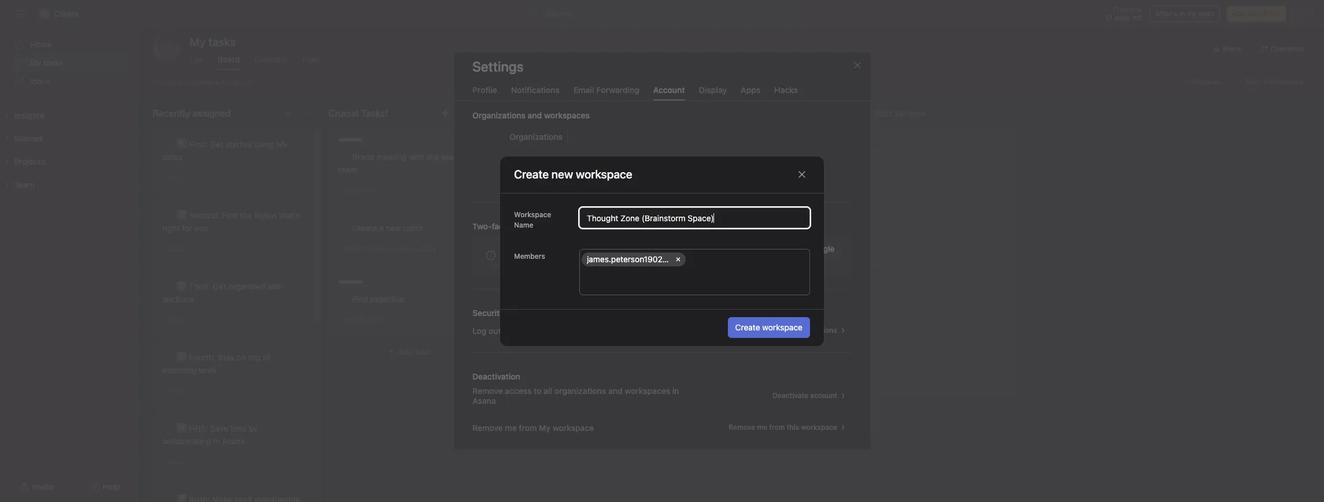 Task type: describe. For each thing, give the bounding box(es) containing it.
started
[[225, 139, 252, 149]]

home
[[30, 39, 52, 49]]

completed checkbox for 2️⃣ second: find the layout that's right for you
[[161, 209, 175, 223]]

remove me from this workspace button
[[724, 420, 852, 436]]

calendar link
[[254, 54, 288, 70]]

my inside my tasks link
[[30, 58, 41, 68]]

second:
[[189, 210, 220, 220]]

1 horizontal spatial 2024
[[419, 245, 436, 253]]

list
[[190, 54, 204, 64]]

hacks button
[[774, 85, 798, 101]]

deactivate account button
[[767, 388, 852, 404]]

create for create a new robot
[[352, 223, 377, 233]]

the for layout
[[240, 210, 252, 220]]

3️⃣
[[176, 282, 187, 291]]

30 for 3️⃣ third: get organized with sections
[[179, 316, 188, 324]]

with inside two-factor authentication is not available for your account because you login with single sign-on (sso).
[[794, 244, 810, 254]]

add left billing
[[1232, 9, 1245, 18]]

27
[[371, 186, 380, 195]]

1 vertical spatial new
[[386, 223, 401, 233]]

next week
[[519, 108, 562, 119]]

save
[[210, 424, 228, 434]]

except
[[559, 326, 585, 336]]

account inside two-factor authentication is not available for your account because you login with single sign-on (sso).
[[692, 244, 722, 254]]

not
[[612, 244, 624, 254]]

new inside my workspace create new workspace
[[600, 171, 613, 180]]

from for my
[[519, 423, 537, 433]]

oct for 2️⃣ second: find the layout that's right for you
[[165, 245, 177, 253]]

right
[[162, 223, 180, 233]]

me for my
[[505, 423, 517, 433]]

create new workspace dialog
[[500, 156, 824, 346]]

add task for add task button to the top
[[573, 141, 607, 150]]

find objective
[[352, 294, 404, 304]]

0 horizontal spatial and
[[528, 110, 542, 120]]

none text field inside james.peterson1902@gmail.com row
[[690, 252, 699, 266]]

close image
[[853, 61, 862, 70]]

free
[[1114, 5, 1128, 14]]

factor for two-factor authentication
[[492, 221, 515, 231]]

tasks inside 1️⃣ first: get started using my tasks
[[162, 152, 182, 162]]

completed
[[184, 78, 219, 86]]

0 horizontal spatial workspaces
[[544, 110, 590, 120]]

days
[[1115, 13, 1130, 22]]

files
[[302, 54, 320, 64]]

account
[[653, 85, 685, 95]]

all for sessions
[[513, 326, 522, 336]]

17
[[1106, 13, 1113, 22]]

add up create new workspace
[[573, 141, 588, 150]]

you inside two-factor authentication is not available for your account because you login with single sign-on (sso).
[[758, 244, 771, 254]]

oct 30 button for 3️⃣ third: get organized with sections
[[165, 316, 188, 324]]

remove for remove access to all organizations and workspaces in asana
[[472, 386, 503, 396]]

log for log out of all sessions except this current browser
[[472, 326, 487, 336]]

my tasks
[[30, 58, 63, 68]]

– for 12:00am
[[393, 245, 397, 253]]

create for create new workspace
[[514, 168, 549, 181]]

settings
[[472, 58, 524, 75]]

add section button
[[856, 103, 930, 124]]

12,
[[355, 316, 364, 324]]

workspace
[[514, 210, 551, 219]]

in inside "what's in my trial?" button
[[1180, 9, 1185, 18]]

stay
[[218, 353, 234, 363]]

team
[[338, 165, 357, 175]]

none text field inside create new workspace dialog
[[579, 207, 810, 228]]

by
[[249, 424, 258, 434]]

add section
[[874, 108, 925, 119]]

on inside two-factor authentication is not available for your account because you login with single sign-on (sso).
[[524, 257, 533, 267]]

two- for two-factor authentication
[[472, 221, 492, 231]]

share button
[[1208, 41, 1246, 57]]

and inside remove access to all organizations and workspaces in asana
[[608, 386, 623, 396]]

log out other sessions button
[[756, 323, 852, 339]]

oct left 24
[[231, 78, 243, 86]]

current
[[603, 326, 631, 336]]

completed checkbox for 5️⃣ fifth: save time by collaborating in asana
[[161, 422, 175, 436]]

display button
[[699, 85, 727, 101]]

organizations and workspaces
[[472, 110, 590, 120]]

asana inside remove access to all organizations and workspaces in asana
[[472, 396, 496, 406]]

layout
[[254, 210, 277, 220]]

to
[[534, 386, 542, 396]]

name
[[514, 221, 533, 229]]

create a new robot
[[352, 223, 423, 233]]

today 12:00am – jan 1, 2024
[[341, 245, 436, 253]]

of inside 4️⃣ fourth: stay on top of incoming work
[[263, 353, 270, 363]]

asana inside 5️⃣ fifth: save time by collaborating in asana
[[222, 437, 245, 446]]

create inside my workspace create new workspace
[[575, 171, 598, 180]]

a
[[379, 223, 384, 233]]

for inside two-factor authentication is not available for your account because you login with single sign-on (sso).
[[661, 244, 671, 254]]

what's
[[1155, 9, 1178, 18]]

organizations for organizations
[[509, 132, 563, 142]]

25
[[355, 186, 363, 195]]

organizations for organizations and workspaces
[[472, 110, 526, 120]]

available
[[626, 244, 659, 254]]

ja
[[162, 44, 171, 54]]

crucial tasks!
[[328, 108, 388, 119]]

forwarding
[[596, 85, 639, 95]]

oct 30 for 5️⃣ fifth: save time by collaborating in asana
[[165, 458, 188, 467]]

my down to
[[539, 423, 551, 433]]

oct for 4️⃣ fourth: stay on top of incoming work
[[165, 387, 177, 396]]

1 horizontal spatial find
[[352, 294, 368, 304]]

30 for 5️⃣ fifth: save time by collaborating in asana
[[179, 458, 188, 467]]

time
[[230, 424, 247, 434]]

completed checkbox for 3️⃣ third: get organized with sections
[[161, 280, 175, 294]]

oct 30 for 4️⃣ fourth: stay on top of incoming work
[[165, 387, 188, 396]]

remove me from this workspace
[[729, 423, 837, 432]]

in inside remove access to all organizations and workspaces in asana
[[672, 386, 679, 396]]

deactivation
[[472, 372, 520, 382]]

apps button
[[741, 85, 761, 101]]

5️⃣
[[176, 424, 187, 434]]

your
[[673, 244, 690, 254]]

collaborating
[[162, 437, 211, 446]]

oct 30 for 2️⃣ second: find the layout that's right for you
[[165, 245, 188, 253]]

authentication for two-factor authentication is not available for your account because you login with single sign-on (sso).
[[548, 244, 601, 254]]

this inside button
[[787, 423, 799, 432]]

1,
[[412, 245, 417, 253]]

4️⃣ fourth: stay on top of incoming work
[[162, 353, 270, 375]]

create new workspace
[[514, 168, 632, 181]]

completed image for 4️⃣ fourth: stay on top of incoming work
[[161, 351, 175, 365]]

add task for the bottommost add task button
[[397, 347, 431, 357]]

oct for 1️⃣ first: get started using my tasks
[[165, 173, 177, 182]]

create new workspace button
[[570, 168, 657, 184]]

profile button
[[472, 85, 497, 101]]

4️⃣
[[176, 353, 187, 363]]

completed image for 5️⃣ fifth: save time by collaborating in asana
[[161, 422, 175, 436]]

1 vertical spatial add task button
[[328, 342, 490, 363]]

new workspace
[[552, 168, 632, 181]]

jan 12, 2024 button
[[341, 316, 383, 324]]

trial
[[1130, 5, 1143, 14]]

add left section
[[874, 108, 892, 119]]

2 horizontal spatial task
[[590, 141, 607, 150]]

2️⃣
[[176, 210, 187, 220]]

completed image for create a new robot
[[337, 221, 350, 235]]

in inside 5️⃣ fifth: save time by collaborating in asana
[[213, 437, 220, 446]]

0 horizontal spatial 2024
[[366, 316, 383, 324]]

ja button
[[153, 35, 180, 63]]

remove for remove me from my workspace
[[472, 423, 503, 433]]

all for organizations
[[544, 386, 552, 396]]

completed image for 2️⃣ second: find the layout that's right for you
[[161, 209, 175, 223]]

on for of
[[237, 353, 246, 363]]

robot
[[403, 223, 423, 233]]

search button
[[526, 5, 803, 23]]



Task type: locate. For each thing, give the bounding box(es) containing it.
account inside button
[[810, 391, 837, 400]]

with right login in the right of the page
[[794, 244, 810, 254]]

0 vertical spatial you
[[195, 223, 208, 233]]

1 vertical spatial account
[[810, 391, 837, 400]]

rules for crucial tasks! image
[[441, 109, 450, 118]]

0 vertical spatial authentication
[[517, 221, 572, 231]]

factor up (sso). at the bottom left of page
[[524, 244, 546, 254]]

me down deactivate account button
[[757, 423, 767, 432]]

sessions inside button
[[808, 326, 837, 335]]

oct 30 down collaborating at the left bottom of the page
[[165, 458, 188, 467]]

authentication up (sso). at the bottom left of page
[[548, 244, 601, 254]]

2 vertical spatial task
[[415, 347, 431, 357]]

workspace for remove me from this workspace
[[801, 423, 837, 432]]

log out other sessions
[[761, 326, 837, 335]]

add task button down jan 12, 2024 button
[[328, 342, 490, 363]]

asana down deactivation
[[472, 396, 496, 406]]

log
[[472, 326, 487, 336], [761, 326, 774, 335]]

0 vertical spatial with
[[409, 152, 425, 162]]

oct 30 button down right
[[165, 245, 188, 253]]

completed checkbox left 5️⃣
[[161, 422, 175, 436]]

billing
[[1247, 9, 1267, 18]]

oct 30 button for 1️⃣ first: get started using my tasks
[[165, 173, 188, 182]]

0 horizontal spatial log
[[472, 326, 487, 336]]

global element
[[0, 28, 139, 98]]

my up create new workspace
[[575, 156, 586, 165]]

0 horizontal spatial all
[[513, 326, 522, 336]]

0 vertical spatial two-
[[472, 221, 492, 231]]

hacks
[[774, 85, 798, 95]]

of right top
[[263, 353, 270, 363]]

oct down incoming
[[165, 387, 177, 396]]

out inside button
[[776, 326, 787, 335]]

0 vertical spatial of
[[503, 326, 511, 336]]

completed image for brand meeting with the marketing team
[[337, 150, 350, 164]]

workspaces
[[516, 156, 563, 165]]

2 horizontal spatial in
[[1180, 9, 1185, 18]]

oct 30 down sections
[[165, 316, 188, 324]]

0 vertical spatial organizations
[[472, 110, 526, 120]]

factor down workspace
[[492, 221, 515, 231]]

remove inside remove access to all organizations and workspaces in asana
[[472, 386, 503, 396]]

1 horizontal spatial two-
[[505, 244, 524, 254]]

1 vertical spatial factor
[[524, 244, 546, 254]]

profile
[[472, 85, 497, 95]]

on for 24
[[221, 78, 229, 86]]

1 oct 30 button from the top
[[165, 173, 188, 182]]

all up deactivation
[[513, 326, 522, 336]]

with right meeting at the left top of the page
[[409, 152, 425, 162]]

for left the your
[[661, 244, 671, 254]]

get inside '3️⃣ third: get organized with sections'
[[213, 282, 226, 291]]

jan 12, 2024
[[341, 316, 383, 324]]

2 horizontal spatial with
[[794, 244, 810, 254]]

0 vertical spatial and
[[528, 110, 542, 120]]

0 vertical spatial task
[[168, 78, 182, 86]]

completed checkbox up jan 12, 2024 button
[[337, 293, 350, 306]]

1 vertical spatial all
[[544, 386, 552, 396]]

1 horizontal spatial from
[[769, 423, 785, 432]]

3 30 from the top
[[179, 316, 188, 324]]

completed checkbox for 1️⃣ first: get started using my tasks
[[161, 138, 175, 152]]

board link
[[217, 54, 240, 70]]

remove inside remove me from this workspace button
[[729, 423, 755, 432]]

1 horizontal spatial the
[[427, 152, 439, 162]]

1️⃣
[[176, 139, 187, 149]]

fifth:
[[189, 424, 208, 434]]

from
[[519, 423, 537, 433], [769, 423, 785, 432]]

from down the access
[[519, 423, 537, 433]]

authentication down workspace
[[517, 221, 572, 231]]

oct 30 down right
[[165, 245, 188, 253]]

info
[[1269, 9, 1281, 18]]

1 vertical spatial with
[[794, 244, 810, 254]]

0 horizontal spatial –
[[365, 186, 369, 195]]

factor inside two-factor authentication is not available for your account because you login with single sign-on (sso).
[[524, 244, 546, 254]]

12:00am
[[363, 245, 391, 253]]

today
[[341, 245, 361, 253]]

workspaces
[[544, 110, 590, 120], [625, 386, 670, 396]]

completed image for find objective
[[337, 293, 350, 306]]

notifications button
[[511, 85, 560, 101]]

is
[[604, 244, 610, 254]]

my up inbox
[[30, 58, 41, 68]]

last task completed on oct 24
[[153, 78, 253, 86]]

on down board link
[[221, 78, 229, 86]]

using
[[254, 139, 274, 149]]

tasks down home
[[44, 58, 63, 68]]

all right to
[[544, 386, 552, 396]]

create
[[514, 168, 549, 181], [575, 171, 598, 180], [352, 223, 377, 233], [735, 323, 760, 332]]

0 vertical spatial on
[[221, 78, 229, 86]]

get for organized
[[213, 282, 226, 291]]

you left login in the right of the page
[[758, 244, 771, 254]]

log inside button
[[761, 326, 774, 335]]

5 oct 30 button from the top
[[165, 458, 188, 467]]

1 vertical spatial jan
[[341, 316, 353, 324]]

30 down incoming
[[179, 387, 188, 396]]

two-
[[472, 221, 492, 231], [505, 244, 524, 254]]

1 30 from the top
[[179, 173, 188, 182]]

my tasks link
[[7, 54, 132, 72]]

0 horizontal spatial sessions
[[524, 326, 557, 336]]

0 horizontal spatial this
[[587, 326, 601, 336]]

30 down 1️⃣ on the left of the page
[[179, 173, 188, 182]]

30 down sections
[[179, 316, 188, 324]]

1 vertical spatial in
[[672, 386, 679, 396]]

1 vertical spatial of
[[263, 353, 270, 363]]

(sso).
[[536, 257, 560, 267]]

organizations down organizations and workspaces
[[509, 132, 563, 142]]

add
[[1232, 9, 1245, 18], [874, 108, 892, 119], [573, 141, 588, 150], [397, 347, 412, 357]]

1 horizontal spatial workspaces
[[625, 386, 670, 396]]

left
[[1132, 13, 1143, 22]]

you
[[195, 223, 208, 233], [758, 244, 771, 254]]

remove for remove me from this workspace
[[729, 423, 755, 432]]

completed image
[[161, 138, 175, 152]]

1 horizontal spatial task
[[415, 347, 431, 357]]

1 vertical spatial asana
[[222, 437, 245, 446]]

last
[[153, 78, 167, 86]]

2 oct 30 button from the top
[[165, 245, 188, 253]]

me for this
[[757, 423, 767, 432]]

because
[[724, 244, 756, 254]]

1 vertical spatial get
[[213, 282, 226, 291]]

create inside button
[[735, 323, 760, 332]]

from inside button
[[769, 423, 785, 432]]

single
[[812, 244, 835, 254]]

two-factor authentication
[[472, 221, 572, 231]]

1 horizontal spatial for
[[661, 244, 671, 254]]

on inside 4️⃣ fourth: stay on top of incoming work
[[237, 353, 246, 363]]

0 vertical spatial this
[[587, 326, 601, 336]]

authentication for two-factor authentication
[[517, 221, 572, 231]]

30
[[179, 173, 188, 182], [179, 245, 188, 253], [179, 316, 188, 324], [179, 387, 188, 396], [179, 458, 188, 467]]

1 horizontal spatial factor
[[524, 244, 546, 254]]

get right third:
[[213, 282, 226, 291]]

1 horizontal spatial you
[[758, 244, 771, 254]]

1 horizontal spatial in
[[672, 386, 679, 396]]

4 oct 30 button from the top
[[165, 387, 188, 396]]

in
[[1180, 9, 1185, 18], [672, 386, 679, 396], [213, 437, 220, 446]]

0 vertical spatial tasks
[[44, 58, 63, 68]]

my inside 1️⃣ first: get started using my tasks
[[277, 139, 288, 149]]

0 vertical spatial factor
[[492, 221, 515, 231]]

workspaces inside remove access to all organizations and workspaces in asana
[[625, 386, 670, 396]]

completed checkbox for 4️⃣ fourth: stay on top of incoming work
[[161, 351, 175, 365]]

30 for 2️⃣ second: find the layout that's right for you
[[179, 245, 188, 253]]

asana
[[472, 396, 496, 406], [222, 437, 245, 446]]

account button
[[653, 85, 685, 101]]

0 horizontal spatial from
[[519, 423, 537, 433]]

asana down time
[[222, 437, 245, 446]]

oct for 3️⃣ third: get organized with sections
[[165, 316, 177, 324]]

two- inside two-factor authentication is not available for your account because you login with single sign-on (sso).
[[505, 244, 524, 254]]

list link
[[190, 54, 204, 70]]

me down the access
[[505, 423, 517, 433]]

1 horizontal spatial out
[[776, 326, 787, 335]]

tasks inside the global element
[[44, 58, 63, 68]]

1 like. you liked this task image
[[471, 245, 478, 252]]

members
[[514, 252, 545, 261]]

5️⃣ fifth: save time by collaborating in asana
[[162, 424, 258, 446]]

inbox
[[30, 76, 50, 86]]

0 vertical spatial for
[[182, 223, 192, 233]]

the
[[427, 152, 439, 162], [240, 210, 252, 220]]

0 horizontal spatial in
[[213, 437, 220, 446]]

display
[[699, 85, 727, 95]]

completed checkbox up team
[[337, 150, 350, 164]]

3 oct 30 button from the top
[[165, 316, 188, 324]]

1 horizontal spatial tasks
[[162, 152, 182, 162]]

add task
[[573, 141, 607, 150], [397, 347, 431, 357]]

with inside brand meeting with the marketing team
[[409, 152, 425, 162]]

hide sidebar image
[[15, 9, 24, 19]]

my right using on the top
[[277, 139, 288, 149]]

the for marketing
[[427, 152, 439, 162]]

free trial 17 days left
[[1106, 5, 1143, 22]]

1 vertical spatial completed checkbox
[[161, 280, 175, 294]]

2 vertical spatial completed checkbox
[[161, 493, 175, 503]]

4 oct 30 from the top
[[165, 387, 188, 396]]

jan left "1,"
[[399, 245, 410, 253]]

out for other
[[776, 326, 787, 335]]

1 horizontal spatial and
[[608, 386, 623, 396]]

sessions
[[524, 326, 557, 336], [808, 326, 837, 335]]

1 oct 30 from the top
[[165, 173, 188, 182]]

oct 30
[[165, 173, 188, 182], [165, 245, 188, 253], [165, 316, 188, 324], [165, 387, 188, 396], [165, 458, 188, 467]]

section
[[894, 108, 925, 119]]

from down deactivate
[[769, 423, 785, 432]]

this right except
[[587, 326, 601, 336]]

2 horizontal spatial on
[[524, 257, 533, 267]]

0 horizontal spatial of
[[263, 353, 270, 363]]

0 vertical spatial in
[[1180, 9, 1185, 18]]

0 vertical spatial workspaces
[[544, 110, 590, 120]]

two- up "sign-"
[[505, 244, 524, 254]]

organized
[[228, 282, 265, 291]]

0 vertical spatial add task button
[[511, 135, 659, 156]]

task
[[168, 78, 182, 86], [590, 141, 607, 150], [415, 347, 431, 357]]

oct 30 button down sections
[[165, 316, 188, 324]]

oct
[[231, 78, 243, 86], [165, 173, 177, 182], [341, 186, 353, 195], [165, 245, 177, 253], [165, 316, 177, 324], [165, 387, 177, 396], [165, 458, 177, 467]]

two- up 1 like. you liked this task icon
[[472, 221, 492, 231]]

oct 30 button down incoming
[[165, 387, 188, 396]]

of down security
[[503, 326, 511, 336]]

find inside 2️⃣ second: find the layout that's right for you
[[222, 210, 238, 220]]

completed image
[[337, 150, 350, 164], [161, 209, 175, 223], [337, 221, 350, 235], [161, 280, 175, 294], [337, 293, 350, 306], [161, 351, 175, 365], [161, 422, 175, 436], [161, 493, 175, 503]]

add task button up new workspace
[[511, 135, 659, 156]]

all inside remove access to all organizations and workspaces in asana
[[544, 386, 552, 396]]

0 horizontal spatial new
[[386, 223, 401, 233]]

oct 30 button for 5️⃣ fifth: save time by collaborating in asana
[[165, 458, 188, 467]]

24
[[245, 78, 253, 86]]

email
[[574, 85, 594, 95]]

my tasks
[[190, 35, 236, 49]]

apps
[[741, 85, 761, 95]]

completed checkbox for find objective
[[337, 293, 350, 306]]

james.peterson1902@gmail.com row
[[582, 252, 808, 269]]

1 horizontal spatial log
[[761, 326, 774, 335]]

my
[[30, 58, 41, 68], [277, 139, 288, 149], [575, 156, 586, 165], [539, 423, 551, 433]]

close this dialog image
[[797, 170, 807, 179]]

None text field
[[690, 252, 699, 266]]

1 vertical spatial and
[[608, 386, 623, 396]]

two- for two-factor authentication is not available for your account because you login with single sign-on (sso).
[[505, 244, 524, 254]]

workspace
[[588, 156, 630, 165], [615, 171, 651, 180], [762, 323, 803, 332], [553, 423, 594, 433], [801, 423, 837, 432]]

1 vertical spatial organizations
[[509, 132, 563, 142]]

out for of
[[489, 326, 501, 336]]

workspace inside create workspace button
[[762, 323, 803, 332]]

0 vertical spatial 2024
[[419, 245, 436, 253]]

0 horizontal spatial tasks
[[44, 58, 63, 68]]

workspace inside remove me from this workspace button
[[801, 423, 837, 432]]

Completed checkbox
[[337, 221, 350, 235], [161, 280, 175, 294], [161, 493, 175, 503]]

you inside 2️⃣ second: find the layout that's right for you
[[195, 223, 208, 233]]

from for this
[[769, 423, 785, 432]]

get inside 1️⃣ first: get started using my tasks
[[210, 139, 223, 149]]

1 horizontal spatial jan
[[399, 245, 410, 253]]

–
[[365, 186, 369, 195], [393, 245, 397, 253]]

get for started
[[210, 139, 223, 149]]

sessions left except
[[524, 326, 557, 336]]

1 horizontal spatial asana
[[472, 396, 496, 406]]

oct 30 for 1️⃣ first: get started using my tasks
[[165, 173, 188, 182]]

my
[[1187, 9, 1197, 18]]

Completed checkbox
[[161, 138, 175, 152], [337, 150, 350, 164], [161, 209, 175, 223], [337, 293, 350, 306], [161, 351, 175, 365], [161, 422, 175, 436]]

1 vertical spatial authentication
[[548, 244, 601, 254]]

0 horizontal spatial asana
[[222, 437, 245, 446]]

0 horizontal spatial add task button
[[328, 342, 490, 363]]

organizations down profile button
[[472, 110, 526, 120]]

my inside my workspace create new workspace
[[575, 156, 586, 165]]

me inside button
[[757, 423, 767, 432]]

inbox link
[[7, 72, 132, 91]]

2 oct 30 from the top
[[165, 245, 188, 253]]

4 30 from the top
[[179, 387, 188, 396]]

oct 30 button for 4️⃣ fourth: stay on top of incoming work
[[165, 387, 188, 396]]

5 oct 30 from the top
[[165, 458, 188, 467]]

workspace for my workspace create new workspace
[[615, 171, 651, 180]]

log down 1 like. you liked this task image
[[472, 326, 487, 336]]

the inside brand meeting with the marketing team
[[427, 152, 439, 162]]

this down deactivate
[[787, 423, 799, 432]]

board
[[217, 54, 240, 64]]

1 like. you liked this task image
[[471, 317, 478, 324]]

with right the organized
[[268, 282, 283, 291]]

completed checkbox left '4️⃣'
[[161, 351, 175, 365]]

completed checkbox up right
[[161, 209, 175, 223]]

0 horizontal spatial find
[[222, 210, 238, 220]]

– for 25
[[365, 186, 369, 195]]

find right second:
[[222, 210, 238, 220]]

sections
[[162, 294, 194, 304]]

1 vertical spatial two-
[[505, 244, 524, 254]]

authentication inside two-factor authentication is not available for your account because you login with single sign-on (sso).
[[548, 244, 601, 254]]

0 vertical spatial asana
[[472, 396, 496, 406]]

30 down collaborating at the left bottom of the page
[[179, 458, 188, 467]]

30 for 1️⃣ first: get started using my tasks
[[179, 173, 188, 182]]

tasks down completed image
[[162, 152, 182, 162]]

out down security
[[489, 326, 501, 336]]

oct 30 button down 1️⃣ on the left of the page
[[165, 173, 188, 182]]

you down second:
[[195, 223, 208, 233]]

2 vertical spatial in
[[213, 437, 220, 446]]

1 vertical spatial for
[[661, 244, 671, 254]]

with inside '3️⃣ third: get organized with sections'
[[268, 282, 283, 291]]

1 horizontal spatial new
[[600, 171, 613, 180]]

– left 27
[[365, 186, 369, 195]]

oct 30 for 3️⃣ third: get organized with sections
[[165, 316, 188, 324]]

completed checkbox left 1️⃣ on the left of the page
[[161, 138, 175, 152]]

1 horizontal spatial with
[[409, 152, 425, 162]]

oct for 5️⃣ fifth: save time by collaborating in asana
[[165, 458, 177, 467]]

oct 30 down 1️⃣ on the left of the page
[[165, 173, 188, 182]]

0 horizontal spatial two-
[[472, 221, 492, 231]]

2 30 from the top
[[179, 245, 188, 253]]

on left top
[[237, 353, 246, 363]]

the inside 2️⃣ second: find the layout that's right for you
[[240, 210, 252, 220]]

oct down collaborating at the left bottom of the page
[[165, 458, 177, 467]]

oct 30 down incoming
[[165, 387, 188, 396]]

0 horizontal spatial for
[[182, 223, 192, 233]]

None text field
[[579, 207, 810, 228]]

for inside 2️⃣ second: find the layout that's right for you
[[182, 223, 192, 233]]

find up 12,
[[352, 294, 368, 304]]

1 vertical spatial the
[[240, 210, 252, 220]]

james.peterson1902@gmail.com cell
[[582, 252, 708, 266]]

– right 12:00am
[[393, 245, 397, 253]]

jan left 12,
[[341, 316, 353, 324]]

account right the your
[[692, 244, 722, 254]]

1 vertical spatial workspaces
[[625, 386, 670, 396]]

0 horizontal spatial you
[[195, 223, 208, 233]]

deactivate
[[773, 391, 808, 400]]

tasks
[[44, 58, 63, 68], [162, 152, 182, 162]]

30 for 4️⃣ fourth: stay on top of incoming work
[[179, 387, 188, 396]]

completed checkbox for brand meeting with the marketing team
[[337, 150, 350, 164]]

on left (sso). at the bottom left of page
[[524, 257, 533, 267]]

3 oct 30 from the top
[[165, 316, 188, 324]]

search list box
[[526, 5, 803, 23]]

1 vertical spatial task
[[590, 141, 607, 150]]

0 horizontal spatial out
[[489, 326, 501, 336]]

add billing info button
[[1227, 6, 1286, 22]]

create for create workspace
[[735, 323, 760, 332]]

home link
[[7, 35, 132, 54]]

0 vertical spatial find
[[222, 210, 238, 220]]

sessions right other
[[808, 326, 837, 335]]

oct down sections
[[165, 316, 177, 324]]

out left other
[[776, 326, 787, 335]]

log for log out other sessions
[[761, 326, 774, 335]]

files link
[[302, 54, 320, 70]]

0 vertical spatial –
[[365, 186, 369, 195]]

invite button
[[11, 477, 61, 498]]

oct down completed image
[[165, 173, 177, 182]]

workspace for remove me from my workspace
[[553, 423, 594, 433]]

me
[[505, 423, 517, 433], [757, 423, 767, 432]]

the left layout
[[240, 210, 252, 220]]

what's in my trial?
[[1155, 9, 1215, 18]]

add billing info
[[1232, 9, 1281, 18]]

1 horizontal spatial me
[[757, 423, 767, 432]]

factor for two-factor authentication is not available for your account because you login with single sign-on (sso).
[[524, 244, 546, 254]]

1 horizontal spatial account
[[810, 391, 837, 400]]

0 horizontal spatial account
[[692, 244, 722, 254]]

0 horizontal spatial on
[[221, 78, 229, 86]]

0 vertical spatial the
[[427, 152, 439, 162]]

this
[[587, 326, 601, 336], [787, 423, 799, 432]]

factor
[[492, 221, 515, 231], [524, 244, 546, 254]]

0 vertical spatial new
[[600, 171, 613, 180]]

1 horizontal spatial add task button
[[511, 135, 659, 156]]

oct 30 button down collaborating at the left bottom of the page
[[165, 458, 188, 467]]

deactivate account
[[773, 391, 837, 400]]

0 horizontal spatial add task
[[397, 347, 431, 357]]

jan
[[399, 245, 410, 253], [341, 316, 353, 324]]

1 horizontal spatial of
[[503, 326, 511, 336]]

0 vertical spatial account
[[692, 244, 722, 254]]

and right organizations
[[608, 386, 623, 396]]

oct 30 button for 2️⃣ second: find the layout that's right for you
[[165, 245, 188, 253]]

0 vertical spatial all
[[513, 326, 522, 336]]

completed image for 3️⃣ third: get organized with sections
[[161, 280, 175, 294]]

add down objective
[[397, 347, 412, 357]]

the left the marketing
[[427, 152, 439, 162]]

3️⃣ third: get organized with sections
[[162, 282, 283, 304]]

30 down right
[[179, 245, 188, 253]]

log left other
[[761, 326, 774, 335]]

1 vertical spatial add task
[[397, 347, 431, 357]]

recently assigned
[[153, 108, 231, 119]]

get right first: on the left
[[210, 139, 223, 149]]

for down 2️⃣
[[182, 223, 192, 233]]

calendar
[[254, 54, 288, 64]]

account right deactivate
[[810, 391, 837, 400]]

0 horizontal spatial jan
[[341, 316, 353, 324]]

2024 right "1,"
[[419, 245, 436, 253]]

5 30 from the top
[[179, 458, 188, 467]]

2 vertical spatial on
[[237, 353, 246, 363]]

and down notifications "button"
[[528, 110, 542, 120]]

0 vertical spatial jan
[[399, 245, 410, 253]]

2024 right 12,
[[366, 316, 383, 324]]

search
[[545, 9, 571, 19]]

oct left '25'
[[341, 186, 353, 195]]

completed checkbox for create a new robot
[[337, 221, 350, 235]]

oct down right
[[165, 245, 177, 253]]

two-factor authentication is not available for your account because you login with single sign-on (sso).
[[505, 244, 835, 267]]

1 horizontal spatial add task
[[573, 141, 607, 150]]

add task image
[[283, 109, 293, 118]]



Task type: vqa. For each thing, say whether or not it's contained in the screenshot.
5️⃣ Fifth: Save time by collaborating in Asana Completed icon
yes



